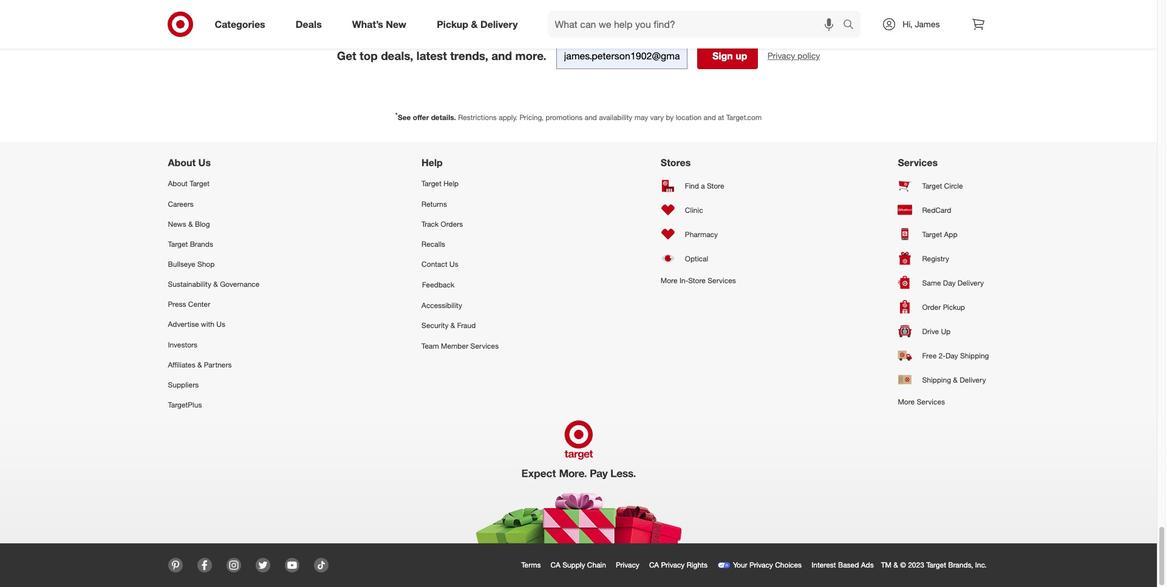 Task type: describe. For each thing, give the bounding box(es) containing it.
shipping & delivery link
[[898, 368, 989, 393]]

target right the "2023"
[[926, 561, 946, 570]]

optical link
[[661, 247, 736, 271]]

app
[[944, 230, 958, 239]]

& for affiliates
[[197, 361, 202, 370]]

tm & © 2023 target brands, inc.
[[881, 561, 987, 570]]

shop
[[197, 260, 215, 269]]

more for more services
[[898, 398, 915, 407]]

returns
[[422, 200, 447, 209]]

recalls
[[422, 240, 445, 249]]

target circle link
[[898, 174, 989, 198]]

2 horizontal spatial and
[[704, 113, 716, 122]]

2 vertical spatial us
[[216, 320, 225, 329]]

orders
[[441, 220, 463, 229]]

find
[[685, 181, 699, 191]]

privacy left policy
[[768, 51, 795, 61]]

governance
[[220, 280, 260, 289]]

hi,
[[903, 19, 913, 29]]

choices
[[775, 561, 802, 570]]

track orders link
[[422, 214, 499, 234]]

free 2-day shipping link
[[898, 344, 989, 368]]

categories link
[[204, 11, 280, 38]]

services inside more in-store services link
[[708, 277, 736, 286]]

press center link
[[168, 295, 260, 315]]

& for pickup
[[471, 18, 478, 30]]

team member services
[[422, 342, 499, 351]]

ca for ca privacy rights
[[649, 561, 659, 570]]

get
[[337, 49, 356, 63]]

0 horizontal spatial shipping
[[922, 376, 951, 385]]

shipping & delivery
[[922, 376, 986, 385]]

team
[[422, 342, 439, 351]]

hi, james
[[903, 19, 940, 29]]

sustainability
[[168, 280, 211, 289]]

& for tm
[[894, 561, 898, 570]]

store for a
[[707, 181, 724, 191]]

0 vertical spatial shipping
[[960, 352, 989, 361]]

terms link
[[519, 559, 548, 573]]

brands,
[[948, 561, 973, 570]]

your privacy choices
[[733, 561, 802, 570]]

suppliers
[[168, 381, 199, 390]]

©
[[900, 561, 906, 570]]

same day delivery link
[[898, 271, 989, 295]]

rights
[[687, 561, 708, 570]]

team member services link
[[422, 336, 499, 356]]

about for about us
[[168, 157, 196, 169]]

pharmacy
[[685, 230, 718, 239]]

help inside "link"
[[444, 179, 459, 189]]

& for sustainability
[[213, 280, 218, 289]]

press
[[168, 300, 186, 309]]

returns link
[[422, 194, 499, 214]]

target app link
[[898, 223, 989, 247]]

clinic
[[685, 206, 703, 215]]

us for about us
[[198, 157, 211, 169]]

pickup & delivery link
[[426, 11, 533, 38]]

about us
[[168, 157, 211, 169]]

availability
[[599, 113, 632, 122]]

targetplus
[[168, 401, 202, 410]]

security & fraud link
[[422, 316, 499, 336]]

more services
[[898, 398, 945, 407]]

sustainability & governance
[[168, 280, 260, 289]]

advertise with us link
[[168, 315, 260, 335]]

delivery for shipping & delivery
[[960, 376, 986, 385]]

delivery for same day delivery
[[958, 279, 984, 288]]

more.
[[515, 49, 546, 63]]

your
[[733, 561, 747, 570]]

what's
[[352, 18, 383, 30]]

feedback button
[[422, 275, 499, 296]]

registry link
[[898, 247, 989, 271]]

1 vertical spatial day
[[946, 352, 958, 361]]

order pickup link
[[898, 295, 989, 320]]

& for shipping
[[953, 376, 958, 385]]

apply.
[[499, 113, 518, 122]]

0 vertical spatial day
[[943, 279, 956, 288]]

circle
[[944, 181, 963, 191]]

ads
[[861, 561, 874, 570]]

trends,
[[450, 49, 488, 63]]

pickup inside pickup & delivery "link"
[[437, 18, 468, 30]]

promotions
[[546, 113, 583, 122]]

bullseye shop link
[[168, 254, 260, 275]]

center
[[188, 300, 210, 309]]

about target
[[168, 179, 210, 189]]

advertise with us
[[168, 320, 225, 329]]

privacy right chain at right
[[616, 561, 639, 570]]

registry
[[922, 254, 949, 263]]

suppliers link
[[168, 375, 260, 395]]

tm
[[881, 561, 892, 570]]

careers link
[[168, 194, 260, 214]]

fraud
[[457, 322, 476, 331]]

stores
[[661, 157, 691, 169]]

target: expect more. pay less. image
[[408, 415, 749, 544]]

drive up link
[[898, 320, 989, 344]]

offer
[[413, 113, 429, 122]]

privacy right your
[[749, 561, 773, 570]]

affiliates & partners
[[168, 361, 232, 370]]

0 horizontal spatial and
[[492, 49, 512, 63]]

target circle
[[922, 181, 963, 191]]

sign up button
[[697, 43, 758, 69]]

1 horizontal spatial and
[[585, 113, 597, 122]]

drive
[[922, 327, 939, 336]]

feedback
[[422, 281, 454, 290]]



Task type: locate. For each thing, give the bounding box(es) containing it.
& for security
[[451, 322, 455, 331]]

1 vertical spatial help
[[444, 179, 459, 189]]

a
[[701, 181, 705, 191]]

help up target help on the top of page
[[422, 157, 443, 169]]

1 ca from the left
[[551, 561, 561, 570]]

us right with
[[216, 320, 225, 329]]

services inside more services 'link'
[[917, 398, 945, 407]]

james
[[915, 19, 940, 29]]

1 horizontal spatial us
[[216, 320, 225, 329]]

pickup inside order pickup link
[[943, 303, 965, 312]]

None text field
[[556, 43, 687, 69]]

store for in-
[[688, 277, 706, 286]]

& down bullseye shop link
[[213, 280, 218, 289]]

ca supply chain link
[[548, 559, 613, 573]]

& inside "link"
[[471, 18, 478, 30]]

delivery up order pickup
[[958, 279, 984, 288]]

about up the about target
[[168, 157, 196, 169]]

shipping up shipping & delivery
[[960, 352, 989, 361]]

1 vertical spatial store
[[688, 277, 706, 286]]

and left availability
[[585, 113, 597, 122]]

vary
[[650, 113, 664, 122]]

services down 'fraud'
[[470, 342, 499, 351]]

1 vertical spatial more
[[898, 398, 915, 407]]

& up trends,
[[471, 18, 478, 30]]

1 vertical spatial us
[[450, 260, 458, 269]]

more left in-
[[661, 277, 678, 286]]

1 horizontal spatial help
[[444, 179, 459, 189]]

target left circle
[[922, 181, 942, 191]]

up
[[736, 50, 747, 62]]

track orders
[[422, 220, 463, 229]]

day
[[943, 279, 956, 288], [946, 352, 958, 361]]

more down shipping & delivery link
[[898, 398, 915, 407]]

& right affiliates
[[197, 361, 202, 370]]

free
[[922, 352, 937, 361]]

0 horizontal spatial store
[[688, 277, 706, 286]]

*
[[395, 111, 398, 119]]

target down 'news'
[[168, 240, 188, 249]]

bullseye shop
[[168, 260, 215, 269]]

get top deals, latest trends, and more.
[[337, 49, 546, 63]]

0 horizontal spatial pickup
[[437, 18, 468, 30]]

more in-store services link
[[661, 271, 736, 291]]

target left 'app'
[[922, 230, 942, 239]]

categories
[[215, 18, 265, 30]]

with
[[201, 320, 214, 329]]

ca left supply
[[551, 561, 561, 570]]

target help link
[[422, 174, 499, 194]]

location
[[676, 113, 702, 122]]

news & blog
[[168, 220, 210, 229]]

at
[[718, 113, 724, 122]]

track
[[422, 220, 439, 229]]

more in-store services
[[661, 277, 736, 286]]

about up careers
[[168, 179, 188, 189]]

0 horizontal spatial ca
[[551, 561, 561, 570]]

investors link
[[168, 335, 260, 355]]

interest
[[812, 561, 836, 570]]

latest
[[417, 49, 447, 63]]

what's new link
[[342, 11, 422, 38]]

delivery down free 2-day shipping
[[960, 376, 986, 385]]

delivery inside pickup & delivery "link"
[[480, 18, 518, 30]]

target up returns
[[422, 179, 442, 189]]

1 vertical spatial shipping
[[922, 376, 951, 385]]

& left blog
[[188, 220, 193, 229]]

target for target help
[[422, 179, 442, 189]]

investors
[[168, 340, 197, 350]]

2 vertical spatial delivery
[[960, 376, 986, 385]]

deals link
[[285, 11, 337, 38]]

help up returns link
[[444, 179, 459, 189]]

more for more in-store services
[[661, 277, 678, 286]]

target for target brands
[[168, 240, 188, 249]]

target for target circle
[[922, 181, 942, 191]]

0 vertical spatial store
[[707, 181, 724, 191]]

by
[[666, 113, 674, 122]]

store down optical link
[[688, 277, 706, 286]]

ca privacy rights
[[649, 561, 708, 570]]

us up about target link
[[198, 157, 211, 169]]

delivery inside shipping & delivery link
[[960, 376, 986, 385]]

and left at
[[704, 113, 716, 122]]

2 horizontal spatial us
[[450, 260, 458, 269]]

news & blog link
[[168, 214, 260, 234]]

day right 'same'
[[943, 279, 956, 288]]

us for contact us
[[450, 260, 458, 269]]

affiliates & partners link
[[168, 355, 260, 375]]

inc.
[[975, 561, 987, 570]]

supply
[[563, 561, 585, 570]]

target down about us
[[190, 179, 210, 189]]

pharmacy link
[[661, 223, 736, 247]]

search
[[838, 19, 867, 31]]

and
[[492, 49, 512, 63], [585, 113, 597, 122], [704, 113, 716, 122]]

1 horizontal spatial ca
[[649, 561, 659, 570]]

1 about from the top
[[168, 157, 196, 169]]

shipping up more services 'link'
[[922, 376, 951, 385]]

pickup right order
[[943, 303, 965, 312]]

0 vertical spatial pickup
[[437, 18, 468, 30]]

us right contact
[[450, 260, 458, 269]]

1 horizontal spatial pickup
[[943, 303, 965, 312]]

partners
[[204, 361, 232, 370]]

services inside team member services link
[[470, 342, 499, 351]]

top
[[360, 49, 378, 63]]

store
[[707, 181, 724, 191], [688, 277, 706, 286]]

ca right privacy link
[[649, 561, 659, 570]]

privacy policy link
[[768, 50, 820, 62]]

target brands
[[168, 240, 213, 249]]

interest based ads
[[812, 561, 874, 570]]

1 vertical spatial pickup
[[943, 303, 965, 312]]

us
[[198, 157, 211, 169], [450, 260, 458, 269], [216, 320, 225, 329]]

& down free 2-day shipping
[[953, 376, 958, 385]]

targetplus link
[[168, 395, 260, 415]]

day right free
[[946, 352, 958, 361]]

0 vertical spatial us
[[198, 157, 211, 169]]

1 horizontal spatial shipping
[[960, 352, 989, 361]]

accessibility
[[422, 301, 462, 311]]

delivery up trends,
[[480, 18, 518, 30]]

more inside 'link'
[[898, 398, 915, 407]]

target
[[190, 179, 210, 189], [422, 179, 442, 189], [922, 181, 942, 191], [922, 230, 942, 239], [168, 240, 188, 249], [926, 561, 946, 570]]

2 ca from the left
[[649, 561, 659, 570]]

deals
[[296, 18, 322, 30]]

privacy link
[[613, 559, 647, 573]]

privacy
[[768, 51, 795, 61], [616, 561, 639, 570], [661, 561, 685, 570], [749, 561, 773, 570]]

new
[[386, 18, 406, 30]]

deals,
[[381, 49, 413, 63]]

target help
[[422, 179, 459, 189]]

about for about target
[[168, 179, 188, 189]]

1 horizontal spatial store
[[707, 181, 724, 191]]

find a store link
[[661, 174, 736, 198]]

recalls link
[[422, 234, 499, 254]]

policy
[[797, 51, 820, 61]]

delivery inside same day delivery link
[[958, 279, 984, 288]]

target for target app
[[922, 230, 942, 239]]

about target link
[[168, 174, 260, 194]]

0 horizontal spatial more
[[661, 277, 678, 286]]

What can we help you find? suggestions appear below search field
[[548, 11, 846, 38]]

restrictions
[[458, 113, 497, 122]]

sustainability & governance link
[[168, 275, 260, 295]]

more services link
[[898, 393, 989, 413]]

your privacy choices link
[[715, 559, 809, 573]]

advertise
[[168, 320, 199, 329]]

what's new
[[352, 18, 406, 30]]

1 vertical spatial delivery
[[958, 279, 984, 288]]

0 vertical spatial about
[[168, 157, 196, 169]]

see
[[398, 113, 411, 122]]

& left 'fraud'
[[451, 322, 455, 331]]

ca privacy rights link
[[647, 559, 715, 573]]

target brands link
[[168, 234, 260, 254]]

privacy left rights
[[661, 561, 685, 570]]

2 about from the top
[[168, 179, 188, 189]]

& for news
[[188, 220, 193, 229]]

free 2-day shipping
[[922, 352, 989, 361]]

target inside "link"
[[422, 179, 442, 189]]

sign up
[[712, 50, 747, 62]]

same
[[922, 279, 941, 288]]

store right a
[[707, 181, 724, 191]]

0 vertical spatial delivery
[[480, 18, 518, 30]]

drive up
[[922, 327, 951, 336]]

ca for ca supply chain
[[551, 561, 561, 570]]

redcard link
[[898, 198, 989, 223]]

news
[[168, 220, 186, 229]]

services up target circle
[[898, 157, 938, 169]]

& left ©
[[894, 561, 898, 570]]

help
[[422, 157, 443, 169], [444, 179, 459, 189]]

1 horizontal spatial more
[[898, 398, 915, 407]]

0 horizontal spatial us
[[198, 157, 211, 169]]

pickup & delivery
[[437, 18, 518, 30]]

0 horizontal spatial help
[[422, 157, 443, 169]]

0 vertical spatial more
[[661, 277, 678, 286]]

about
[[168, 157, 196, 169], [168, 179, 188, 189]]

contact
[[422, 260, 448, 269]]

security
[[422, 322, 449, 331]]

1 vertical spatial about
[[168, 179, 188, 189]]

2023
[[908, 561, 924, 570]]

and left more.
[[492, 49, 512, 63]]

store inside "link"
[[707, 181, 724, 191]]

order
[[922, 303, 941, 312]]

0 vertical spatial help
[[422, 157, 443, 169]]

services down shipping & delivery link
[[917, 398, 945, 407]]

contact us link
[[422, 254, 499, 275]]

delivery for pickup & delivery
[[480, 18, 518, 30]]

* see offer details. restrictions apply. pricing, promotions and availability may vary by location and at target.com
[[395, 111, 762, 122]]

services down optical link
[[708, 277, 736, 286]]

pickup up 'get top deals, latest trends, and more.'
[[437, 18, 468, 30]]

same day delivery
[[922, 279, 984, 288]]



Task type: vqa. For each thing, say whether or not it's contained in the screenshot.
Contact Us Us
yes



